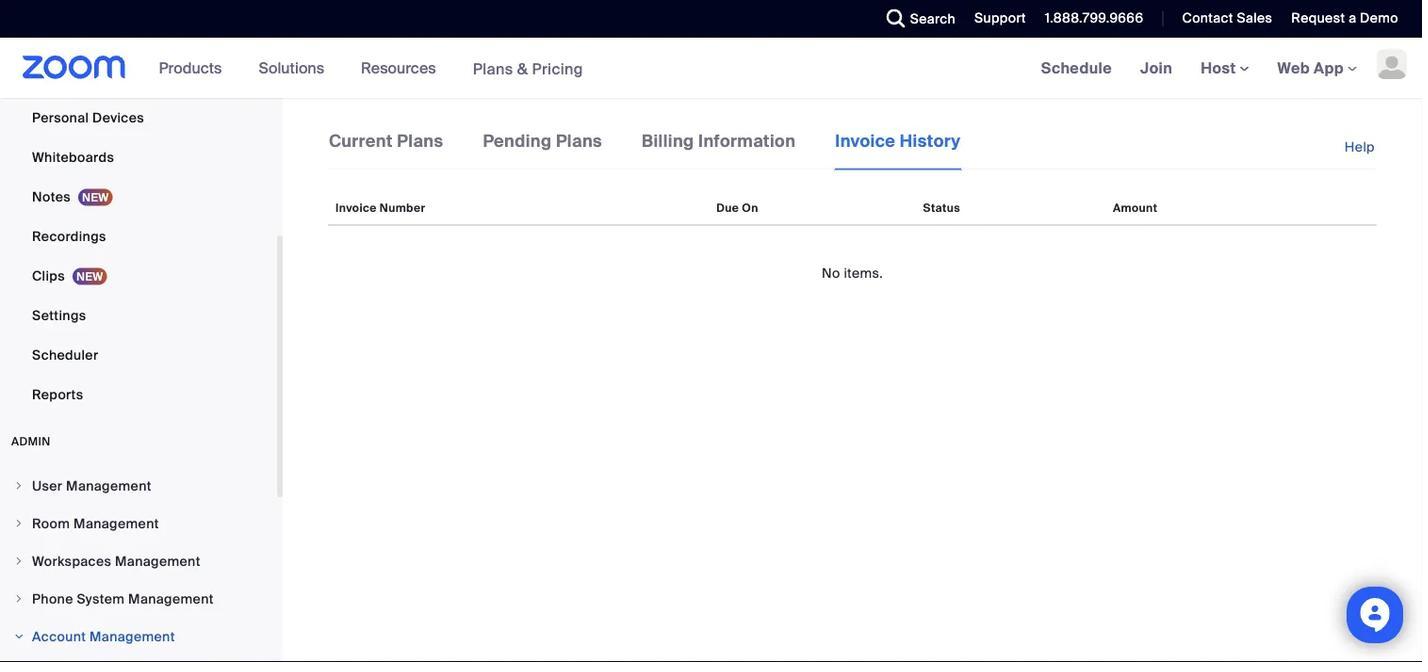 Task type: locate. For each thing, give the bounding box(es) containing it.
products button
[[159, 38, 230, 98]]

help link
[[1345, 128, 1377, 167]]

billing
[[642, 130, 694, 152]]

right image
[[13, 556, 25, 567], [13, 631, 25, 643]]

user management
[[32, 477, 152, 495]]

contact sales link
[[1168, 0, 1277, 38], [1182, 9, 1273, 27]]

notes link
[[0, 178, 277, 216]]

a
[[1349, 9, 1357, 27]]

0 horizontal spatial plans
[[397, 130, 443, 152]]

recordings link
[[0, 218, 277, 255]]

contact
[[1182, 9, 1234, 27]]

plans left &
[[473, 59, 513, 78]]

web app button
[[1278, 58, 1357, 78]]

right image left the user
[[13, 481, 25, 492]]

plans & pricing link
[[473, 59, 583, 78], [473, 59, 583, 78]]

2 right image from the top
[[13, 518, 25, 530]]

account management menu item
[[0, 619, 277, 655]]

plans right pending
[[556, 130, 602, 152]]

pending plans
[[483, 130, 602, 152]]

workspaces management menu item
[[0, 544, 277, 580]]

plans inside "link"
[[397, 130, 443, 152]]

management inside menu item
[[66, 477, 152, 495]]

app
[[1314, 58, 1344, 78]]

due
[[717, 201, 739, 216]]

user
[[32, 477, 63, 495]]

management down workspaces management menu item
[[128, 590, 214, 608]]

right image for room management
[[13, 518, 25, 530]]

0 vertical spatial invoice
[[835, 130, 896, 152]]

solutions button
[[259, 38, 333, 98]]

right image inside phone system management menu item
[[13, 594, 25, 605]]

schedule link
[[1027, 38, 1126, 98]]

1 vertical spatial invoice
[[336, 201, 377, 216]]

banner
[[0, 38, 1422, 99]]

right image left room
[[13, 518, 25, 530]]

help
[[1345, 139, 1375, 156]]

products
[[159, 58, 222, 78]]

1.888.799.9666 button
[[1031, 0, 1148, 38], [1045, 9, 1144, 27]]

invoice
[[835, 130, 896, 152], [336, 201, 377, 216]]

management down room management menu item
[[115, 553, 200, 570]]

right image inside user management menu item
[[13, 481, 25, 492]]

management down phone system management menu item
[[90, 628, 175, 646]]

request a demo link
[[1277, 0, 1422, 38], [1292, 9, 1399, 27]]

1 horizontal spatial plans
[[473, 59, 513, 78]]

right image left 'phone'
[[13, 594, 25, 605]]

1 right image from the top
[[13, 481, 25, 492]]

admin menu menu
[[0, 468, 277, 663]]

1 horizontal spatial invoice
[[835, 130, 896, 152]]

3 right image from the top
[[13, 594, 25, 605]]

right image
[[13, 481, 25, 492], [13, 518, 25, 530], [13, 594, 25, 605]]

clips link
[[0, 257, 277, 295]]

room
[[32, 515, 70, 533]]

sales
[[1237, 9, 1273, 27]]

settings link
[[0, 297, 277, 335]]

0 horizontal spatial invoice
[[336, 201, 377, 216]]

room management
[[32, 515, 159, 533]]

0 vertical spatial right image
[[13, 481, 25, 492]]

plans for pending plans
[[556, 130, 602, 152]]

1 vertical spatial right image
[[13, 631, 25, 643]]

plans
[[473, 59, 513, 78], [397, 130, 443, 152], [556, 130, 602, 152]]

invoice history link
[[834, 128, 962, 170]]

right image inside room management menu item
[[13, 518, 25, 530]]

notes
[[32, 188, 71, 205]]

2 right image from the top
[[13, 631, 25, 643]]

admin
[[11, 434, 51, 449]]

amount
[[1113, 201, 1158, 216]]

no
[[822, 264, 840, 282]]

whiteboards
[[32, 148, 114, 166]]

right image left account
[[13, 631, 25, 643]]

1 right image from the top
[[13, 556, 25, 567]]

plans right current
[[397, 130, 443, 152]]

whiteboards link
[[0, 139, 277, 176]]

management up room management
[[66, 477, 152, 495]]

history
[[900, 130, 961, 152]]

management
[[66, 477, 152, 495], [74, 515, 159, 533], [115, 553, 200, 570], [128, 590, 214, 608], [90, 628, 175, 646]]

&
[[517, 59, 528, 78]]

demo
[[1360, 9, 1399, 27]]

clips
[[32, 267, 65, 285]]

1 vertical spatial right image
[[13, 518, 25, 530]]

right image inside workspaces management menu item
[[13, 556, 25, 567]]

0 vertical spatial right image
[[13, 556, 25, 567]]

management up 'workspaces management'
[[74, 515, 159, 533]]

invoice left number
[[336, 201, 377, 216]]

recordings
[[32, 228, 106, 245]]

account management
[[32, 628, 175, 646]]

due on
[[717, 201, 758, 216]]

support link
[[960, 0, 1031, 38], [975, 9, 1026, 27]]

current plans link
[[328, 128, 444, 168]]

2 vertical spatial right image
[[13, 594, 25, 605]]

right image for account management
[[13, 631, 25, 643]]

scheduler
[[32, 346, 98, 364]]

personal devices
[[32, 109, 144, 126]]

2 horizontal spatial plans
[[556, 130, 602, 152]]

profile picture image
[[1377, 49, 1407, 79]]

reports link
[[0, 376, 277, 414]]

status
[[923, 201, 960, 216]]

room management menu item
[[0, 506, 277, 542]]

invoice left history
[[835, 130, 896, 152]]

support
[[975, 9, 1026, 27]]

plans inside product information navigation
[[473, 59, 513, 78]]

product information navigation
[[145, 38, 597, 99]]

right image left workspaces
[[13, 556, 25, 567]]

right image inside "account management" menu item
[[13, 631, 25, 643]]

management for user management
[[66, 477, 152, 495]]

web app
[[1278, 58, 1344, 78]]

side navigation navigation
[[0, 0, 283, 663]]



Task type: vqa. For each thing, say whether or not it's contained in the screenshot.
the 'Current Plans' link at top
yes



Task type: describe. For each thing, give the bounding box(es) containing it.
system
[[77, 590, 125, 608]]

number
[[380, 201, 425, 216]]

search
[[910, 10, 956, 27]]

pending plans link
[[482, 128, 603, 168]]

devices
[[92, 109, 144, 126]]

management for workspaces management
[[115, 553, 200, 570]]

personal devices link
[[0, 99, 277, 137]]

solutions
[[259, 58, 324, 78]]

main content main content
[[283, 98, 1422, 663]]

search button
[[873, 0, 960, 38]]

right image for user management
[[13, 481, 25, 492]]

workspaces management
[[32, 553, 200, 570]]

management for room management
[[74, 515, 159, 533]]

on
[[742, 201, 758, 216]]

pending
[[483, 130, 552, 152]]

schedule
[[1041, 58, 1112, 78]]

settings
[[32, 307, 86, 324]]

personal
[[32, 109, 89, 126]]

phone system management
[[32, 590, 214, 608]]

join link
[[1126, 38, 1187, 98]]

user management menu item
[[0, 468, 277, 504]]

management for account management
[[90, 628, 175, 646]]

workspaces
[[32, 553, 111, 570]]

personal menu menu
[[0, 0, 277, 416]]

resources
[[361, 58, 436, 78]]

meetings navigation
[[1027, 38, 1422, 99]]

1.888.799.9666
[[1045, 9, 1144, 27]]

information
[[698, 130, 796, 152]]

current
[[329, 130, 393, 152]]

resources button
[[361, 38, 445, 98]]

invoice for invoice history
[[835, 130, 896, 152]]

request a demo
[[1292, 9, 1399, 27]]

invoice number
[[336, 201, 425, 216]]

phone system management menu item
[[0, 582, 277, 617]]

contact sales
[[1182, 9, 1273, 27]]

join
[[1140, 58, 1173, 78]]

billing information link
[[641, 128, 797, 168]]

host button
[[1201, 58, 1249, 78]]

billing information
[[642, 130, 796, 152]]

account
[[32, 628, 86, 646]]

no items.
[[822, 264, 883, 282]]

items.
[[844, 264, 883, 282]]

invoice for invoice number
[[336, 201, 377, 216]]

reports
[[32, 386, 83, 403]]

right image for phone system management
[[13, 594, 25, 605]]

plans for current plans
[[397, 130, 443, 152]]

zoom logo image
[[23, 56, 126, 79]]

invoice history
[[835, 130, 961, 152]]

request
[[1292, 9, 1345, 27]]

plans & pricing
[[473, 59, 583, 78]]

phone
[[32, 590, 73, 608]]

current plans
[[329, 130, 443, 152]]

banner containing products
[[0, 38, 1422, 99]]

host
[[1201, 58, 1240, 78]]

scheduler link
[[0, 336, 277, 374]]

pricing
[[532, 59, 583, 78]]

right image for workspaces management
[[13, 556, 25, 567]]

web
[[1278, 58, 1310, 78]]



